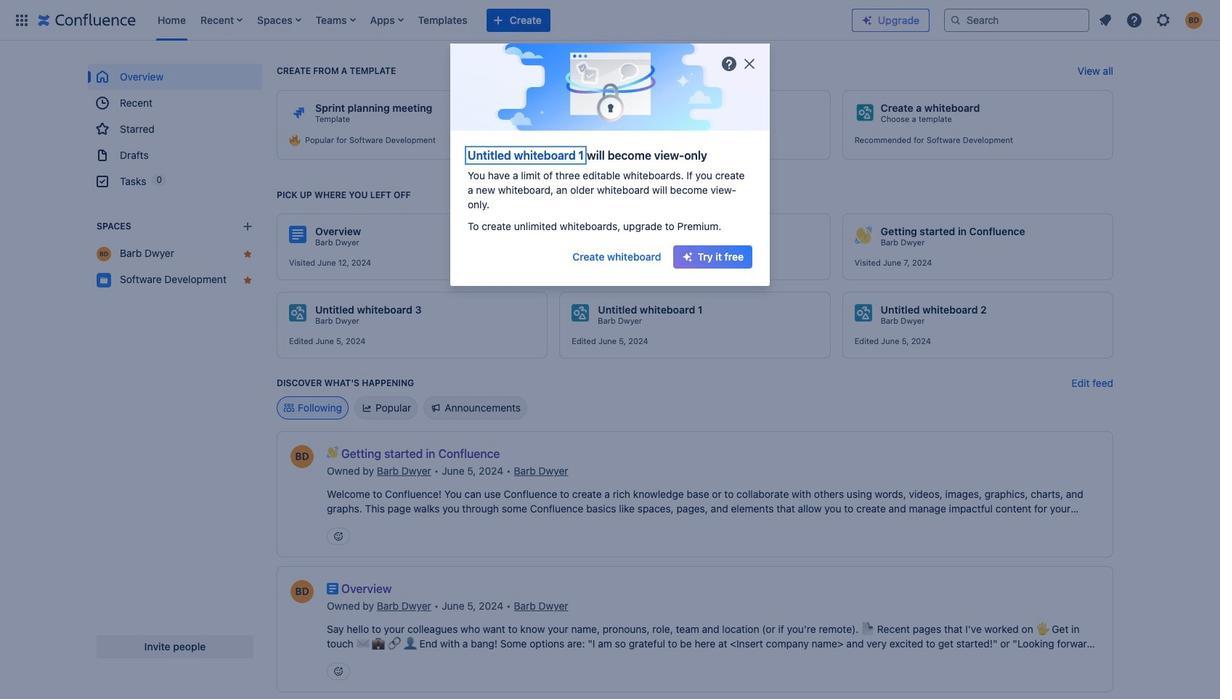 Task type: locate. For each thing, give the bounding box(es) containing it.
:wave: image
[[855, 227, 872, 244], [327, 447, 339, 458]]

Search field
[[945, 8, 1090, 32]]

group
[[721, 55, 759, 73], [564, 246, 753, 269]]

premium image
[[862, 15, 873, 26]]

1 vertical spatial :wave: image
[[327, 447, 339, 458]]

confluence image
[[38, 11, 136, 29], [38, 11, 136, 29]]

star this space image
[[242, 249, 254, 260]]

barb dwyer, profile image
[[377, 464, 431, 479], [377, 599, 431, 614]]

global element
[[9, 0, 841, 40]]

1 vertical spatial :wave: image
[[327, 447, 339, 458]]

0 vertical spatial barb dwyer, profile image
[[377, 464, 431, 479]]

:wave: image for the leftmost :wave: image
[[327, 447, 339, 458]]

0 horizontal spatial :wave: image
[[327, 447, 339, 458]]

settings icon image
[[1155, 11, 1173, 29]]

list
[[150, 0, 841, 40], [1093, 7, 1212, 33]]

None search field
[[945, 8, 1090, 32]]

:wave: image
[[855, 227, 872, 244], [327, 447, 339, 458]]

create a space image
[[239, 218, 256, 235]]

1 horizontal spatial :wave: image
[[855, 227, 872, 244]]

banner
[[0, 0, 1221, 44]]

1 horizontal spatial :wave: image
[[855, 227, 872, 244]]

list item
[[196, 0, 247, 40], [311, 0, 360, 40]]

learn about usage image
[[721, 55, 738, 73]]

0 vertical spatial :wave: image
[[855, 227, 872, 244]]

1 vertical spatial barb dwyer, profile image
[[377, 599, 431, 614]]

1 horizontal spatial list item
[[311, 0, 360, 40]]

0 horizontal spatial list item
[[196, 0, 247, 40]]



Task type: describe. For each thing, give the bounding box(es) containing it.
close modal image
[[741, 55, 759, 73]]

2 barb dwyer, profile image from the top
[[377, 599, 431, 614]]

1 list item from the left
[[196, 0, 247, 40]]

:wave: image for :wave: image to the top
[[855, 227, 872, 244]]

2 list item from the left
[[311, 0, 360, 40]]

0 horizontal spatial list
[[150, 0, 841, 40]]

0 vertical spatial :wave: image
[[855, 227, 872, 244]]

0 horizontal spatial :wave: image
[[327, 447, 339, 458]]

star this space image
[[242, 275, 254, 286]]

0 vertical spatial group
[[721, 55, 759, 73]]

1 vertical spatial group
[[564, 246, 753, 269]]

search image
[[950, 14, 962, 26]]

1 horizontal spatial list
[[1093, 7, 1212, 33]]

1 barb dwyer, profile image from the top
[[377, 464, 431, 479]]



Task type: vqa. For each thing, say whether or not it's contained in the screenshot.
second the "Barb Dwyer, profile" image from the top of the page
yes



